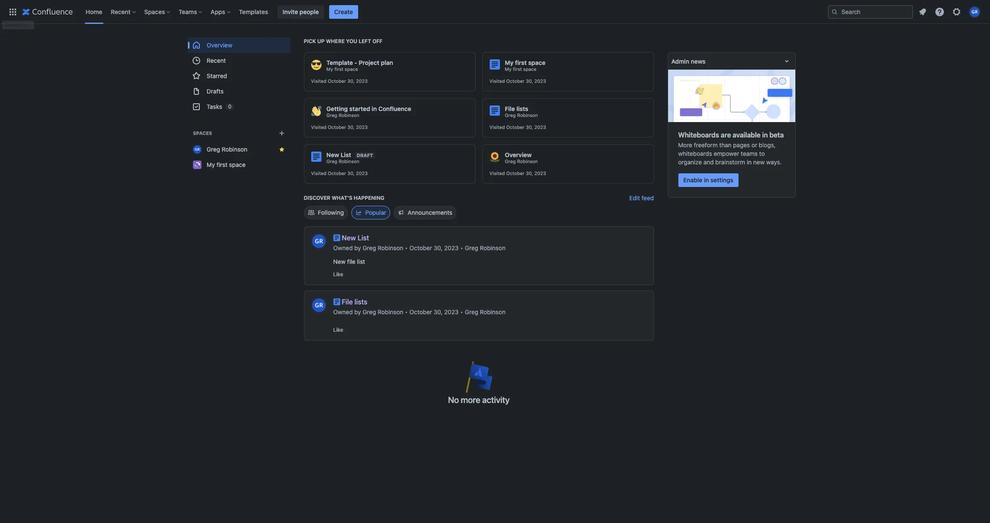 Task type: describe. For each thing, give the bounding box(es) containing it.
organize
[[679, 158, 702, 166]]

starred
[[207, 72, 227, 79]]

new list inside new list 'link'
[[342, 234, 369, 242]]

1 like from the top
[[333, 271, 343, 278]]

lists inside 'link'
[[355, 298, 368, 306]]

edit
[[630, 194, 640, 202]]

feed
[[642, 194, 654, 202]]

brainstorm
[[716, 158, 746, 166]]

owned for file
[[333, 308, 353, 316]]

edit feed
[[630, 194, 654, 202]]

started
[[350, 105, 370, 112]]

new file list
[[333, 258, 365, 265]]

draft
[[357, 153, 373, 158]]

drafts link
[[188, 84, 290, 99]]

owned by greg robinson • october 30, 2023 • greg robinson for lists
[[333, 308, 506, 316]]

:sunglasses: image
[[311, 60, 321, 70]]

announcements
[[408, 209, 453, 216]]

available
[[733, 131, 761, 139]]

greg robinson image
[[312, 299, 326, 312]]

settings icon image
[[952, 7, 962, 17]]

happening
[[354, 195, 385, 201]]

enable in settings link
[[679, 173, 739, 187]]

greg robinson for getting
[[327, 112, 360, 118]]

by for lists
[[355, 308, 361, 316]]

teams
[[179, 8, 197, 15]]

following button
[[304, 206, 348, 220]]

-
[[355, 59, 357, 66]]

overview inside overview link
[[207, 41, 232, 49]]

file inside 'link'
[[342, 298, 353, 306]]

by for list
[[355, 244, 361, 252]]

teams
[[741, 150, 758, 157]]

0 vertical spatial file
[[505, 105, 515, 112]]

are
[[721, 131, 731, 139]]

share image
[[608, 299, 618, 310]]

whiteboards are available in beta more freeform than pages or blogs, whiteboards empower teams to organize and brainstorm in new ways.
[[679, 131, 784, 166]]

getting
[[327, 105, 348, 112]]

home link
[[83, 5, 105, 19]]

:sunflower: image
[[490, 152, 500, 162]]

2 like from the top
[[333, 327, 343, 333]]

activity
[[482, 395, 510, 405]]

templates
[[239, 8, 268, 15]]

1 like button from the top
[[333, 271, 343, 278]]

visited for started
[[311, 124, 327, 130]]

file
[[347, 258, 356, 265]]

following
[[318, 209, 344, 216]]

create a space image
[[277, 128, 287, 138]]

recent button
[[108, 5, 139, 19]]

banner containing home
[[0, 0, 991, 24]]

visited for list
[[311, 170, 327, 176]]

or
[[752, 141, 758, 149]]

in up blogs,
[[763, 131, 768, 139]]

visited october 30, 2023 for lists
[[490, 124, 546, 130]]

owned by greg robinson • october 30, 2023 • greg robinson for list
[[333, 244, 506, 252]]

tasks
[[207, 103, 222, 110]]

help icon image
[[935, 7, 945, 17]]

file lists inside 'link'
[[342, 298, 368, 306]]

whiteboards
[[679, 131, 720, 139]]

in right started
[[372, 105, 377, 112]]

whiteboards
[[679, 150, 713, 157]]

0 vertical spatial new list
[[327, 151, 351, 158]]

spaces button
[[142, 5, 174, 19]]

apps button
[[208, 5, 234, 19]]

getting started in confluence
[[327, 105, 411, 112]]

home
[[86, 8, 102, 15]]

enable
[[684, 176, 703, 184]]

new inside 'link'
[[342, 234, 356, 242]]

plan
[[381, 59, 393, 66]]

in down the teams
[[747, 158, 752, 166]]

list
[[357, 258, 365, 265]]

0 vertical spatial new
[[327, 151, 339, 158]]

blogs,
[[759, 141, 776, 149]]

invite people button
[[278, 5, 324, 19]]

list inside 'link'
[[358, 234, 369, 242]]

popular button
[[351, 206, 390, 220]]

settings
[[711, 176, 734, 184]]

create
[[334, 8, 353, 15]]

project
[[359, 59, 380, 66]]

template
[[327, 59, 353, 66]]

and
[[704, 158, 714, 166]]

overview link
[[188, 38, 290, 53]]

where
[[326, 38, 345, 44]]

0
[[228, 103, 231, 110]]



Task type: locate. For each thing, give the bounding box(es) containing it.
1 vertical spatial overview
[[505, 151, 532, 158]]

visited
[[311, 78, 327, 84], [490, 78, 505, 84], [311, 124, 327, 130], [490, 124, 505, 130], [311, 170, 327, 176], [490, 170, 505, 176]]

first
[[515, 59, 527, 66], [335, 66, 344, 72], [513, 66, 522, 72], [216, 161, 227, 168]]

news
[[691, 57, 706, 65]]

2 owned from the top
[[333, 308, 353, 316]]

owned by greg robinson • october 30, 2023 • greg robinson
[[333, 244, 506, 252], [333, 308, 506, 316]]

1 owned from the top
[[333, 244, 353, 252]]

by down new list 'link'
[[355, 244, 361, 252]]

greg robinson for file
[[505, 112, 538, 118]]

discover what's happening
[[304, 195, 385, 201]]

1 vertical spatial like button
[[333, 327, 343, 334]]

in right enable
[[704, 176, 709, 184]]

0 vertical spatial by
[[355, 244, 361, 252]]

new list
[[327, 151, 351, 158], [342, 234, 369, 242]]

teams button
[[176, 5, 206, 19]]

what's
[[332, 195, 353, 201]]

recent up starred
[[207, 57, 226, 64]]

by
[[355, 244, 361, 252], [355, 308, 361, 316]]

beta
[[770, 131, 784, 139]]

1 vertical spatial spaces
[[193, 130, 212, 136]]

search image
[[832, 8, 839, 15]]

overview right :sunflower: image
[[505, 151, 532, 158]]

admin
[[672, 57, 690, 65]]

new
[[754, 158, 765, 166]]

recent inside group
[[207, 57, 226, 64]]

1 vertical spatial new list
[[342, 234, 369, 242]]

notification icon image
[[918, 7, 928, 17]]

freeform
[[694, 141, 718, 149]]

0 vertical spatial like
[[333, 271, 343, 278]]

confluence image
[[22, 7, 73, 17], [22, 7, 73, 17]]

overview
[[207, 41, 232, 49], [505, 151, 532, 158]]

more
[[461, 395, 481, 405]]

:sunflower: image
[[490, 152, 500, 162]]

0 vertical spatial like button
[[333, 271, 343, 278]]

greg robinson link
[[327, 112, 360, 118], [505, 112, 538, 118], [188, 142, 290, 157], [327, 158, 360, 164], [505, 158, 538, 164], [363, 244, 404, 252], [465, 244, 506, 252], [363, 308, 404, 317], [465, 308, 506, 317]]

list
[[341, 151, 351, 158], [358, 234, 369, 242]]

robinson
[[339, 112, 360, 118], [517, 112, 538, 118], [222, 146, 247, 153], [339, 158, 360, 164], [517, 158, 538, 164], [378, 244, 404, 252], [480, 244, 506, 252], [378, 308, 404, 316], [480, 308, 506, 316]]

2 owned by greg robinson • october 30, 2023 • greg robinson from the top
[[333, 308, 506, 316]]

new left draft
[[327, 151, 339, 158]]

1 horizontal spatial recent
[[207, 57, 226, 64]]

group containing overview
[[188, 38, 290, 114]]

lists
[[517, 105, 529, 112], [355, 298, 368, 306]]

template - project plan my first space
[[327, 59, 393, 72]]

create link
[[329, 5, 358, 19]]

star image
[[635, 299, 645, 310]]

1 vertical spatial recent
[[207, 57, 226, 64]]

list up list
[[358, 234, 369, 242]]

1 horizontal spatial my first space link
[[327, 66, 358, 72]]

october 30, 2023 button for new list
[[410, 244, 459, 252]]

Search field
[[828, 5, 914, 19]]

0 horizontal spatial file
[[342, 298, 353, 306]]

0 horizontal spatial file lists
[[342, 298, 368, 306]]

1 horizontal spatial spaces
[[193, 130, 212, 136]]

0 vertical spatial file lists
[[505, 105, 529, 112]]

no more activity
[[448, 395, 510, 405]]

greg robinson image
[[312, 235, 326, 248]]

empower
[[714, 150, 740, 157]]

spaces
[[144, 8, 165, 15], [193, 130, 212, 136]]

0 vertical spatial recent
[[111, 8, 131, 15]]

discover
[[304, 195, 331, 201]]

0 vertical spatial lists
[[517, 105, 529, 112]]

you
[[346, 38, 357, 44]]

admin news
[[672, 57, 706, 65]]

pick
[[304, 38, 316, 44]]

list left draft
[[341, 151, 351, 158]]

enable in settings
[[684, 176, 734, 184]]

like button
[[333, 271, 343, 278], [333, 327, 343, 334]]

spaces right recent popup button
[[144, 8, 165, 15]]

1 vertical spatial by
[[355, 308, 361, 316]]

2 vertical spatial new
[[333, 258, 346, 265]]

1 owned by greg robinson • october 30, 2023 • greg robinson from the top
[[333, 244, 506, 252]]

visited october 30, 2023 for started
[[311, 124, 368, 130]]

new up new file list
[[342, 234, 356, 242]]

like down file lists 'link' at the left bottom
[[333, 327, 343, 333]]

starred link
[[188, 68, 290, 84]]

2 by from the top
[[355, 308, 361, 316]]

october 30, 2023 button
[[410, 244, 459, 252], [410, 308, 459, 317]]

apps
[[211, 8, 225, 15]]

visited for lists
[[490, 124, 505, 130]]

1 vertical spatial owned by greg robinson • october 30, 2023 • greg robinson
[[333, 308, 506, 316]]

1 vertical spatial new
[[342, 234, 356, 242]]

spaces inside popup button
[[144, 8, 165, 15]]

0 horizontal spatial spaces
[[144, 8, 165, 15]]

new list up file
[[342, 234, 369, 242]]

my
[[505, 59, 514, 66], [327, 66, 333, 72], [505, 66, 512, 72], [207, 161, 215, 168]]

first inside "template - project plan my first space"
[[335, 66, 344, 72]]

:sunglasses: image
[[311, 60, 321, 70]]

0 vertical spatial october 30, 2023 button
[[410, 244, 459, 252]]

2 like button from the top
[[333, 327, 343, 334]]

1 vertical spatial file
[[342, 298, 353, 306]]

space inside "template - project plan my first space"
[[345, 66, 358, 72]]

1 horizontal spatial list
[[358, 234, 369, 242]]

greg robinson for new
[[327, 158, 360, 164]]

owned down file lists 'link' at the left bottom
[[333, 308, 353, 316]]

1 by from the top
[[355, 244, 361, 252]]

recent right home
[[111, 8, 131, 15]]

my inside "template - project plan my first space"
[[327, 66, 333, 72]]

like button down new file list
[[333, 271, 343, 278]]

owned for new
[[333, 244, 353, 252]]

new list link
[[342, 234, 371, 242]]

visited for first
[[490, 78, 505, 84]]

my first space link
[[327, 66, 358, 72], [505, 66, 537, 72], [188, 157, 290, 173]]

banner
[[0, 0, 991, 24]]

file lists link
[[342, 298, 369, 306]]

greg robinson
[[327, 112, 360, 118], [505, 112, 538, 118], [207, 146, 247, 153], [327, 158, 360, 164], [505, 158, 538, 164]]

1 vertical spatial october 30, 2023 button
[[410, 308, 459, 317]]

than
[[720, 141, 732, 149]]

2 october 30, 2023 button from the top
[[410, 308, 459, 317]]

0 vertical spatial list
[[341, 151, 351, 158]]

pages
[[734, 141, 750, 149]]

owned up new file list
[[333, 244, 353, 252]]

0 horizontal spatial recent
[[111, 8, 131, 15]]

0 horizontal spatial my first space link
[[188, 157, 290, 173]]

0 vertical spatial owned by greg robinson • october 30, 2023 • greg robinson
[[333, 244, 506, 252]]

overview up recent link
[[207, 41, 232, 49]]

edit feed button
[[630, 194, 654, 202]]

recent inside popup button
[[111, 8, 131, 15]]

1 horizontal spatial file lists
[[505, 105, 529, 112]]

:wave: image
[[311, 106, 321, 116], [311, 106, 321, 116]]

1 horizontal spatial overview
[[505, 151, 532, 158]]

space
[[529, 59, 546, 66], [345, 66, 358, 72], [523, 66, 537, 72], [229, 161, 245, 168]]

invite people
[[283, 8, 319, 15]]

admin news button
[[668, 53, 796, 70]]

off
[[373, 38, 383, 44]]

new left file
[[333, 258, 346, 265]]

0 horizontal spatial list
[[341, 151, 351, 158]]

0 vertical spatial spaces
[[144, 8, 165, 15]]

•
[[405, 244, 408, 252], [461, 244, 463, 252], [405, 308, 408, 316], [461, 308, 463, 316]]

confluence
[[379, 105, 411, 112]]

appswitcher icon image
[[8, 7, 18, 17]]

like
[[333, 271, 343, 278], [333, 327, 343, 333]]

like down new file list
[[333, 271, 343, 278]]

1 horizontal spatial file
[[505, 105, 515, 112]]

pick up where you left off
[[304, 38, 383, 44]]

up
[[318, 38, 325, 44]]

visited october 30, 2023
[[311, 78, 368, 84], [490, 78, 546, 84], [311, 124, 368, 130], [490, 124, 546, 130], [311, 170, 368, 176], [490, 170, 546, 176]]

recent link
[[188, 53, 290, 68]]

unstar this space image
[[278, 146, 285, 153]]

1 october 30, 2023 button from the top
[[410, 244, 459, 252]]

1 vertical spatial like
[[333, 327, 343, 333]]

like button down file lists 'link' at the left bottom
[[333, 327, 343, 334]]

1 vertical spatial file lists
[[342, 298, 368, 306]]

left
[[359, 38, 371, 44]]

visited october 30, 2023 for first
[[490, 78, 546, 84]]

invite
[[283, 8, 298, 15]]

owned
[[333, 244, 353, 252], [333, 308, 353, 316]]

to
[[760, 150, 765, 157]]

1 horizontal spatial lists
[[517, 105, 529, 112]]

1 vertical spatial lists
[[355, 298, 368, 306]]

global element
[[5, 0, 827, 24]]

new
[[327, 151, 339, 158], [342, 234, 356, 242], [333, 258, 346, 265]]

0 vertical spatial owned
[[333, 244, 353, 252]]

1 vertical spatial owned
[[333, 308, 353, 316]]

2023
[[356, 78, 368, 84], [535, 78, 546, 84], [356, 124, 368, 130], [535, 124, 546, 130], [356, 170, 368, 176], [535, 170, 546, 176], [444, 244, 459, 252], [444, 308, 459, 316]]

greg
[[327, 112, 337, 118], [505, 112, 516, 118], [207, 146, 220, 153], [327, 158, 337, 164], [505, 158, 516, 164], [363, 244, 376, 252], [465, 244, 479, 252], [363, 308, 376, 316], [465, 308, 479, 316]]

spaces down tasks
[[193, 130, 212, 136]]

new list left draft
[[327, 151, 351, 158]]

group
[[188, 38, 290, 114]]

0 horizontal spatial overview
[[207, 41, 232, 49]]

0 horizontal spatial lists
[[355, 298, 368, 306]]

visited october 30, 2023 for list
[[311, 170, 368, 176]]

more
[[679, 141, 693, 149]]

templates link
[[236, 5, 271, 19]]

no
[[448, 395, 459, 405]]

recent
[[111, 8, 131, 15], [207, 57, 226, 64]]

file lists
[[505, 105, 529, 112], [342, 298, 368, 306]]

people
[[300, 8, 319, 15]]

drafts
[[207, 88, 223, 95]]

october 30, 2023 button for file lists
[[410, 308, 459, 317]]

2 horizontal spatial my first space link
[[505, 66, 537, 72]]

by down file lists 'link' at the left bottom
[[355, 308, 361, 316]]

0 vertical spatial overview
[[207, 41, 232, 49]]

ways.
[[767, 158, 782, 166]]

announcements button
[[394, 206, 456, 220]]

1 vertical spatial list
[[358, 234, 369, 242]]

popular
[[365, 209, 386, 216]]



Task type: vqa. For each thing, say whether or not it's contained in the screenshot.
the 'are'
yes



